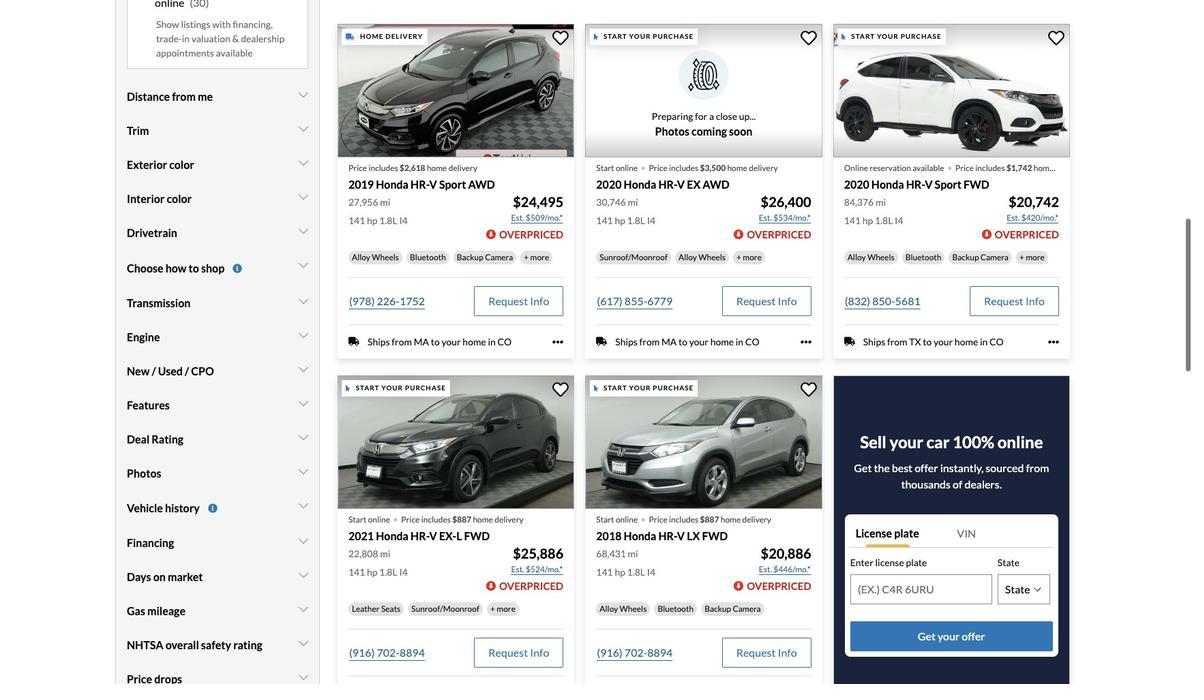 Task type: locate. For each thing, give the bounding box(es) containing it.
1 awd from the left
[[468, 178, 495, 191]]

mouse pointer image
[[594, 33, 598, 40]]

ships left tx
[[863, 336, 886, 348]]

1 vertical spatial view more image
[[208, 504, 217, 514]]

141 for $26,400
[[597, 215, 613, 226]]

chevron down image for photos
[[299, 467, 308, 477]]

new
[[127, 365, 150, 378]]

(916) 702-8894 button for $20,886
[[597, 639, 674, 669]]

honda inside the start online · price includes $887 home delivery 2018 honda hr-v lx fwd
[[624, 530, 657, 543]]

1 chevron down image from the top
[[299, 90, 308, 101]]

color
[[169, 159, 194, 172], [167, 193, 192, 206]]

ships down (617) 855-6779 button
[[616, 336, 638, 348]]

white 2020 honda hr-v sport fwd suv / crossover front-wheel drive continuously variable transmission image
[[833, 24, 1070, 157]]

7 chevron down image from the top
[[299, 571, 308, 582]]

0 horizontal spatial 8894
[[400, 647, 425, 660]]

from for $2,618
[[392, 336, 412, 348]]

2 (916) from the left
[[597, 647, 623, 660]]

honda up the 68,431 mi 141 hp 1.8l i4 at the right
[[624, 530, 657, 543]]

2 horizontal spatial mouse pointer image
[[842, 33, 846, 40]]

· inside the start online · price includes $887 home delivery 2018 honda hr-v lx fwd
[[641, 506, 646, 531]]

/ right the "new"
[[152, 365, 156, 378]]

141 down 30,746
[[597, 215, 613, 226]]

includes inside price includes $2,618 home delivery 2019 honda hr-v sport awd
[[369, 163, 398, 173]]

1 horizontal spatial awd
[[703, 178, 730, 191]]

1 horizontal spatial $887
[[700, 515, 719, 525]]

from down 6779 at the right top of the page
[[640, 336, 660, 348]]

overpriced down 'est. $524/mo.*' button
[[499, 581, 564, 593]]

backup for ·
[[953, 252, 979, 263]]

6 chevron down image from the top
[[299, 432, 308, 443]]

from for available
[[888, 336, 908, 348]]

backup camera for price
[[705, 604, 761, 615]]

truck image left home
[[346, 33, 355, 40]]

est. inside $24,495 est. $509/mo.*
[[511, 213, 524, 223]]

plate
[[895, 527, 919, 540], [906, 557, 927, 569]]

mi inside the 68,431 mi 141 hp 1.8l i4
[[628, 549, 638, 560]]

choose
[[127, 262, 163, 275]]

chevron down image for nhtsa overall safety rating
[[299, 639, 308, 650]]

$26,400 est. $534/mo.*
[[759, 194, 812, 223]]

get
[[854, 462, 872, 475], [918, 630, 936, 643]]

honda inside online reservation available · price includes $1,742 home delivery 2020 honda hr-v sport fwd
[[872, 178, 904, 191]]

price
[[349, 163, 367, 173], [649, 163, 668, 173], [956, 163, 974, 173], [401, 515, 420, 525], [649, 515, 668, 525]]

tab list
[[851, 521, 1053, 548]]

chevron down image inside drivetrain dropdown button
[[299, 226, 308, 237]]

hr- for $25,886
[[411, 530, 429, 543]]

delivery up $20,886 at the bottom right of page
[[743, 515, 772, 525]]

2020 down online
[[844, 178, 870, 191]]

0 horizontal spatial (916) 702-8894
[[349, 647, 425, 660]]

$887 for $20,886
[[700, 515, 719, 525]]

est. down $26,400
[[759, 213, 772, 223]]

on
[[153, 571, 166, 584]]

0 horizontal spatial camera
[[485, 252, 513, 263]]

1 sport from the left
[[439, 178, 466, 191]]

3 ships from the left
[[863, 336, 886, 348]]

v inside the start online · price includes $887 home delivery 2018 honda hr-v lx fwd
[[677, 530, 685, 543]]

more down 'est. $524/mo.*' button
[[497, 604, 516, 615]]

sport
[[439, 178, 466, 191], [935, 178, 962, 191]]

includes inside start online · price includes $3,500 home delivery 2020 honda hr-v ex awd
[[669, 163, 699, 173]]

delivery right $2,618
[[449, 163, 478, 173]]

v inside start online · price includes $3,500 home delivery 2020 honda hr-v ex awd
[[677, 178, 685, 191]]

+ more down est. $420/mo.* button
[[1020, 252, 1045, 263]]

2 horizontal spatial fwd
[[964, 178, 990, 191]]

2 (916) 702-8894 button from the left
[[597, 639, 674, 669]]

1 (916) from the left
[[349, 647, 375, 660]]

start
[[604, 32, 627, 40], [852, 32, 875, 40], [597, 163, 614, 173], [356, 384, 380, 393], [604, 384, 627, 393], [349, 515, 367, 525], [597, 515, 614, 525]]

chevron down image inside nhtsa overall safety rating dropdown button
[[299, 639, 308, 650]]

mi for $20,742
[[876, 196, 886, 208]]

view more image right history
[[208, 504, 217, 514]]

in for available
[[980, 336, 988, 348]]

request
[[489, 295, 528, 308], [737, 295, 776, 308], [984, 295, 1024, 308], [489, 647, 528, 660], [737, 647, 776, 660]]

22,808
[[349, 549, 378, 560]]

start online · price includes $887 home delivery 2021 honda hr-v ex-l fwd
[[349, 506, 524, 543]]

1 horizontal spatial backup camera
[[705, 604, 761, 615]]

est. down $25,886
[[511, 565, 524, 575]]

includes inside online reservation available · price includes $1,742 home delivery 2020 honda hr-v sport fwd
[[976, 163, 1005, 173]]

0 vertical spatial plate
[[895, 527, 919, 540]]

engine
[[127, 331, 160, 344]]

ships from ma to your home in co for ·
[[616, 336, 760, 348]]

info for $26,400
[[778, 295, 797, 308]]

price up the 30,746 mi 141 hp 1.8l i4 at the right of the page
[[649, 163, 668, 173]]

hr- down $2,618
[[411, 178, 429, 191]]

sport inside online reservation available · price includes $1,742 home delivery 2020 honda hr-v sport fwd
[[935, 178, 962, 191]]

1 vertical spatial get
[[918, 630, 936, 643]]

get down "enter license plate" field
[[918, 630, 936, 643]]

mouse pointer image for $25,886
[[346, 385, 350, 392]]

1 horizontal spatial (916)
[[597, 647, 623, 660]]

overpriced for $26,400
[[747, 228, 812, 241]]

price up the 68,431 mi 141 hp 1.8l i4 at the right
[[649, 515, 668, 525]]

hr- left "lx"
[[659, 530, 677, 543]]

2 horizontal spatial camera
[[981, 252, 1009, 263]]

2 awd from the left
[[703, 178, 730, 191]]

2 horizontal spatial co
[[990, 336, 1004, 348]]

1 vertical spatial plate
[[906, 557, 927, 569]]

delivery up $25,886
[[495, 515, 524, 525]]

purchase for $20,742
[[901, 32, 942, 40]]

fwd inside online reservation available · price includes $1,742 home delivery 2020 honda hr-v sport fwd
[[964, 178, 990, 191]]

best
[[892, 462, 913, 475]]

2 ships from ma to your home in co from the left
[[616, 336, 760, 348]]

overpriced for $25,886
[[499, 581, 564, 593]]

overpriced down est. $446/mo.* button
[[747, 581, 812, 593]]

141 inside 84,376 mi 141 hp 1.8l i4
[[844, 215, 861, 226]]

includes up 2019
[[369, 163, 398, 173]]

chevron down image inside photos "dropdown button"
[[299, 467, 308, 477]]

color right "exterior"
[[169, 159, 194, 172]]

request info button for $20,886
[[722, 639, 812, 669]]

1 horizontal spatial sport
[[935, 178, 962, 191]]

honda down reservation
[[872, 178, 904, 191]]

fwd for price
[[464, 530, 490, 543]]

2 ma from the left
[[662, 336, 677, 348]]

1.8l inside the 30,746 mi 141 hp 1.8l i4
[[627, 215, 645, 226]]

141 for $25,886
[[349, 567, 365, 579]]

shop
[[201, 262, 225, 275]]

get inside button
[[918, 630, 936, 643]]

+
[[524, 252, 529, 263], [737, 252, 742, 263], [1020, 252, 1025, 263], [491, 604, 495, 615]]

2 $887 from the left
[[700, 515, 719, 525]]

enter
[[851, 557, 874, 569]]

mi
[[380, 196, 390, 208], [628, 196, 638, 208], [876, 196, 886, 208], [380, 549, 390, 560], [628, 549, 638, 560]]

141 down 22,808
[[349, 567, 365, 579]]

0 horizontal spatial sport
[[439, 178, 466, 191]]

0 vertical spatial sunroof/moonroof
[[600, 252, 668, 263]]

backup camera for home
[[457, 252, 513, 263]]

1 horizontal spatial ellipsis h image
[[801, 337, 812, 348]]

i4 up seats
[[399, 567, 408, 579]]

ex
[[687, 178, 701, 191]]

hp down 22,808
[[367, 567, 378, 579]]

backup for home
[[457, 252, 484, 263]]

0 horizontal spatial ships
[[368, 336, 390, 348]]

fwd inside start online · price includes $887 home delivery 2021 honda hr-v ex-l fwd
[[464, 530, 490, 543]]

2 chevron down image from the top
[[299, 124, 308, 135]]

price left $1,742
[[956, 163, 974, 173]]

includes for $20,886
[[669, 515, 699, 525]]

to for available
[[923, 336, 932, 348]]

camera down the est. $509/mo.* button
[[485, 252, 513, 263]]

price inside start online · price includes $887 home delivery 2021 honda hr-v ex-l fwd
[[401, 515, 420, 525]]

bluetooth
[[410, 252, 446, 263], [906, 252, 942, 263], [658, 604, 694, 615]]

camera down est. $446/mo.* button
[[733, 604, 761, 615]]

delivery up $20,742 on the right top
[[1056, 163, 1085, 173]]

hp down "27,956"
[[367, 215, 378, 226]]

ma for ·
[[662, 336, 677, 348]]

available down &
[[216, 47, 253, 59]]

22,808 mi 141 hp 1.8l i4
[[349, 549, 408, 579]]

1 horizontal spatial offer
[[962, 630, 986, 643]]

1 horizontal spatial fwd
[[702, 530, 728, 543]]

chevron down image
[[299, 158, 308, 169], [299, 192, 308, 203], [299, 226, 308, 237], [299, 260, 308, 271], [299, 364, 308, 375], [299, 467, 308, 477], [299, 571, 308, 582], [299, 605, 308, 616]]

1 horizontal spatial view more image
[[233, 264, 242, 273]]

truck image down (617)
[[597, 337, 607, 347]]

$20,742
[[1009, 194, 1060, 210]]

0 vertical spatial offer
[[915, 462, 939, 475]]

ships for $2,618
[[368, 336, 390, 348]]

includes inside the start online · price includes $887 home delivery 2018 honda hr-v lx fwd
[[669, 515, 699, 525]]

0 horizontal spatial backup camera
[[457, 252, 513, 263]]

2020 up 30,746
[[597, 178, 622, 191]]

hr- down reservation
[[907, 178, 925, 191]]

1.8l inside 22,808 mi 141 hp 1.8l i4
[[380, 567, 398, 579]]

chevron down image for interior color
[[299, 192, 308, 203]]

chevron down image inside 'gas mileage' dropdown button
[[299, 605, 308, 616]]

wheels for ·
[[620, 604, 647, 615]]

hr- left ex-
[[411, 530, 429, 543]]

more
[[531, 252, 549, 263], [743, 252, 762, 263], [1026, 252, 1045, 263], [497, 604, 516, 615]]

request info button
[[474, 286, 564, 316], [722, 286, 812, 316], [970, 286, 1060, 316], [474, 639, 564, 669], [722, 639, 812, 669]]

702-
[[377, 647, 400, 660], [625, 647, 648, 660]]

$26,400
[[761, 194, 812, 210]]

your inside button
[[938, 630, 960, 643]]

view more image inside vehicle history dropdown button
[[208, 504, 217, 514]]

mi right 22,808
[[380, 549, 390, 560]]

· right 2018
[[641, 506, 646, 531]]

price inside online reservation available · price includes $1,742 home delivery 2020 honda hr-v sport fwd
[[956, 163, 974, 173]]

distance
[[127, 90, 170, 103]]

1 chevron down image from the top
[[299, 158, 308, 169]]

from
[[172, 90, 196, 103], [392, 336, 412, 348], [640, 336, 660, 348], [888, 336, 908, 348], [1026, 462, 1050, 475]]

i4 inside the 30,746 mi 141 hp 1.8l i4
[[647, 215, 656, 226]]

/ left the cpo
[[185, 365, 189, 378]]

8894 for $20,886
[[648, 647, 673, 660]]

hp down 68,431
[[615, 567, 626, 579]]

1 co from the left
[[498, 336, 512, 348]]

online up 2018
[[616, 515, 638, 525]]

honda down $2,618
[[376, 178, 409, 191]]

chevron down image for new / used / cpo
[[299, 364, 308, 375]]

1 horizontal spatial /
[[185, 365, 189, 378]]

2 ellipsis h image from the left
[[801, 337, 812, 348]]

more down est. $534/mo.* button at right top
[[743, 252, 762, 263]]

· for $26,400
[[641, 154, 646, 179]]

2 horizontal spatial backup
[[953, 252, 979, 263]]

to
[[189, 262, 199, 275], [431, 336, 440, 348], [679, 336, 688, 348], [923, 336, 932, 348]]

0 vertical spatial color
[[169, 159, 194, 172]]

0 horizontal spatial get
[[854, 462, 872, 475]]

overpriced down est. $420/mo.* button
[[995, 228, 1060, 241]]

delivery for $26,400
[[749, 163, 778, 173]]

chevron down image for engine
[[299, 330, 308, 341]]

2 (916) 702-8894 from the left
[[597, 647, 673, 660]]

(916) 702-8894 button
[[349, 639, 426, 669], [597, 639, 674, 669]]

mi right "27,956"
[[380, 196, 390, 208]]

price up 22,808 mi 141 hp 1.8l i4 on the left bottom
[[401, 515, 420, 525]]

0 vertical spatial view more image
[[233, 264, 242, 273]]

1 horizontal spatial mouse pointer image
[[594, 385, 598, 392]]

2 horizontal spatial backup camera
[[953, 252, 1009, 263]]

purchase for $25,886
[[405, 384, 446, 393]]

est. for $25,886
[[511, 565, 524, 575]]

mileage
[[147, 605, 186, 618]]

delivery inside start online · price includes $3,500 home delivery 2020 honda hr-v ex awd
[[749, 163, 778, 173]]

· right reservation
[[947, 154, 953, 179]]

30,746 mi 141 hp 1.8l i4
[[597, 196, 656, 226]]

sport inside price includes $2,618 home delivery 2019 honda hr-v sport awd
[[439, 178, 466, 191]]

9 chevron down image from the top
[[299, 639, 308, 650]]

backup camera down est. $420/mo.* button
[[953, 252, 1009, 263]]

alloy for ·
[[600, 604, 618, 615]]

1 horizontal spatial get
[[918, 630, 936, 643]]

1 vertical spatial sunroof/moonroof
[[412, 604, 480, 615]]

ships for ·
[[616, 336, 638, 348]]

request info button for $25,886
[[474, 639, 564, 669]]

ships from ma to your home in co down 6779 at the right top of the page
[[616, 336, 760, 348]]

est. down $24,495
[[511, 213, 524, 223]]

chevron down image inside exterior color dropdown button
[[299, 158, 308, 169]]

0 horizontal spatial (916)
[[349, 647, 375, 660]]

truck image down (978)
[[349, 337, 360, 347]]

price for $26,400
[[649, 163, 668, 173]]

4 chevron down image from the top
[[299, 330, 308, 341]]

request info button for $24,495
[[474, 286, 564, 316]]

1 horizontal spatial co
[[746, 336, 760, 348]]

overpriced down the est. $509/mo.* button
[[499, 228, 564, 241]]

1.8l for $24,495
[[380, 215, 398, 226]]

est. for $20,742
[[1007, 213, 1020, 223]]

online
[[616, 163, 638, 173], [998, 433, 1044, 452], [368, 515, 390, 525], [616, 515, 638, 525]]

i4 down reservation
[[895, 215, 904, 226]]

1 vertical spatial available
[[913, 163, 945, 173]]

delivery inside the start online · price includes $887 home delivery 2018 honda hr-v lx fwd
[[743, 515, 772, 525]]

0 horizontal spatial offer
[[915, 462, 939, 475]]

honda inside start online · price includes $3,500 home delivery 2020 honda hr-v ex awd
[[624, 178, 657, 191]]

request for $26,400
[[737, 295, 776, 308]]

color for exterior color
[[169, 159, 194, 172]]

from down '1752'
[[392, 336, 412, 348]]

8 chevron down image from the top
[[299, 605, 308, 616]]

history
[[165, 502, 200, 515]]

ma down '1752'
[[414, 336, 429, 348]]

delivery
[[449, 163, 478, 173], [749, 163, 778, 173], [1056, 163, 1085, 173], [495, 515, 524, 525], [743, 515, 772, 525]]

0 horizontal spatial bluetooth
[[410, 252, 446, 263]]

chevron down image inside "financing" 'dropdown button'
[[299, 537, 308, 547]]

$887 inside the start online · price includes $887 home delivery 2018 honda hr-v lx fwd
[[700, 515, 719, 525]]

in
[[182, 33, 190, 45], [488, 336, 496, 348], [736, 336, 744, 348], [980, 336, 988, 348]]

co for ·
[[990, 336, 1004, 348]]

· right "2021"
[[393, 506, 399, 531]]

· up the 30,746 mi 141 hp 1.8l i4 at the right of the page
[[641, 154, 646, 179]]

1 702- from the left
[[377, 647, 400, 660]]

2 chevron down image from the top
[[299, 192, 308, 203]]

1 8894 from the left
[[400, 647, 425, 660]]

vehicle history
[[127, 502, 200, 515]]

request info button for $20,742
[[970, 286, 1060, 316]]

color right interior
[[167, 193, 192, 206]]

1 horizontal spatial 2020
[[844, 178, 870, 191]]

1 ships from the left
[[368, 336, 390, 348]]

1.8l inside 84,376 mi 141 hp 1.8l i4
[[875, 215, 893, 226]]

purchase
[[653, 32, 694, 40], [901, 32, 942, 40], [405, 384, 446, 393], [653, 384, 694, 393]]

5 chevron down image from the top
[[299, 364, 308, 375]]

1 horizontal spatial ships
[[616, 336, 638, 348]]

1 horizontal spatial bluetooth
[[658, 604, 694, 615]]

lx
[[687, 530, 700, 543]]

camera
[[485, 252, 513, 263], [981, 252, 1009, 263], [733, 604, 761, 615]]

1 ellipsis h image from the left
[[553, 337, 564, 348]]

0 horizontal spatial 702-
[[377, 647, 400, 660]]

0 horizontal spatial fwd
[[464, 530, 490, 543]]

141 inside 27,956 mi 141 hp 1.8l i4
[[349, 215, 365, 226]]

0 horizontal spatial co
[[498, 336, 512, 348]]

info for $20,742
[[1026, 295, 1045, 308]]

1 (916) 702-8894 from the left
[[349, 647, 425, 660]]

4 chevron down image from the top
[[299, 260, 308, 271]]

· inside start online · price includes $887 home delivery 2021 honda hr-v ex-l fwd
[[393, 506, 399, 531]]

delivery inside price includes $2,618 home delivery 2019 honda hr-v sport awd
[[449, 163, 478, 173]]

2 ships from the left
[[616, 336, 638, 348]]

1 horizontal spatial 8894
[[648, 647, 673, 660]]

i4 inside the 68,431 mi 141 hp 1.8l i4
[[647, 567, 656, 579]]

mi inside 84,376 mi 141 hp 1.8l i4
[[876, 196, 886, 208]]

0 horizontal spatial $887
[[453, 515, 472, 525]]

hp inside 27,956 mi 141 hp 1.8l i4
[[367, 215, 378, 226]]

honda inside price includes $2,618 home delivery 2019 honda hr-v sport awd
[[376, 178, 409, 191]]

0 horizontal spatial ships from ma to your home in co
[[368, 336, 512, 348]]

truck image
[[346, 33, 355, 40], [349, 337, 360, 347], [597, 337, 607, 347], [844, 337, 855, 347]]

from for ·
[[640, 336, 660, 348]]

ships from tx to your home in co
[[863, 336, 1004, 348]]

start your purchase for $26,400
[[604, 32, 694, 40]]

ellipsis h image
[[553, 337, 564, 348], [801, 337, 812, 348]]

est. inside $25,886 est. $524/mo.*
[[511, 565, 524, 575]]

from left me
[[172, 90, 196, 103]]

offer inside button
[[962, 630, 986, 643]]

get inside get the best offer instantly, sourced from thousands of dealers.
[[854, 462, 872, 475]]

view more image right shop
[[233, 264, 242, 273]]

days on market button
[[127, 561, 308, 595]]

i4 inside 22,808 mi 141 hp 1.8l i4
[[399, 567, 408, 579]]

overpriced down est. $534/mo.* button at right top
[[747, 228, 812, 241]]

mi inside 22,808 mi 141 hp 1.8l i4
[[380, 549, 390, 560]]

1 horizontal spatial ma
[[662, 336, 677, 348]]

1 horizontal spatial (916) 702-8894 button
[[597, 639, 674, 669]]

141 inside the 68,431 mi 141 hp 1.8l i4
[[597, 567, 613, 579]]

· for $25,886
[[393, 506, 399, 531]]

0 horizontal spatial ma
[[414, 336, 429, 348]]

ships down (978) 226-1752 button
[[368, 336, 390, 348]]

$887 inside start online · price includes $887 home delivery 2021 honda hr-v ex-l fwd
[[453, 515, 472, 525]]

in for $2,618
[[488, 336, 496, 348]]

2 702- from the left
[[625, 647, 648, 660]]

· inside online reservation available · price includes $1,742 home delivery 2020 honda hr-v sport fwd
[[947, 154, 953, 179]]

hr- inside the start online · price includes $887 home delivery 2018 honda hr-v lx fwd
[[659, 530, 677, 543]]

honda inside start online · price includes $887 home delivery 2021 honda hr-v ex-l fwd
[[376, 530, 409, 543]]

1 horizontal spatial camera
[[733, 604, 761, 615]]

chevron down image
[[299, 90, 308, 101], [299, 124, 308, 135], [299, 296, 308, 307], [299, 330, 308, 341], [299, 398, 308, 409], [299, 432, 308, 443], [299, 501, 308, 512], [299, 537, 308, 547], [299, 639, 308, 650], [299, 673, 308, 684]]

honda up 22,808 mi 141 hp 1.8l i4 on the left bottom
[[376, 530, 409, 543]]

2 co from the left
[[746, 336, 760, 348]]

0 horizontal spatial available
[[216, 47, 253, 59]]

1.8l inside 27,956 mi 141 hp 1.8l i4
[[380, 215, 398, 226]]

mi inside 27,956 mi 141 hp 1.8l i4
[[380, 196, 390, 208]]

ellipsis h image
[[1049, 337, 1060, 348]]

gas mileage
[[127, 605, 186, 618]]

est. down $20,742 on the right top
[[1007, 213, 1020, 223]]

v inside start online · price includes $887 home delivery 2021 honda hr-v ex-l fwd
[[429, 530, 437, 543]]

141 down "27,956"
[[349, 215, 365, 226]]

online inside start online · price includes $3,500 home delivery 2020 honda hr-v ex awd
[[616, 163, 638, 173]]

awd inside start online · price includes $3,500 home delivery 2020 honda hr-v ex awd
[[703, 178, 730, 191]]

2 8894 from the left
[[648, 647, 673, 660]]

hp down 84,376
[[863, 215, 873, 226]]

1 horizontal spatial ships from ma to your home in co
[[616, 336, 760, 348]]

1 ships from ma to your home in co from the left
[[368, 336, 512, 348]]

truck image down the (832)
[[844, 337, 855, 347]]

new / used / cpo
[[127, 365, 214, 378]]

i4 inside 27,956 mi 141 hp 1.8l i4
[[399, 215, 408, 226]]

2 2020 from the left
[[844, 178, 870, 191]]

0 horizontal spatial backup
[[457, 252, 484, 263]]

mi inside the 30,746 mi 141 hp 1.8l i4
[[628, 196, 638, 208]]

est. inside $26,400 est. $534/mo.*
[[759, 213, 772, 223]]

awd inside price includes $2,618 home delivery 2019 honda hr-v sport awd
[[468, 178, 495, 191]]

0 horizontal spatial mouse pointer image
[[346, 385, 350, 392]]

co
[[498, 336, 512, 348], [746, 336, 760, 348], [990, 336, 1004, 348]]

chevron down image for deal rating
[[299, 432, 308, 443]]

start your purchase for $25,886
[[356, 384, 446, 393]]

backup camera down the est. $509/mo.* button
[[457, 252, 513, 263]]

0 vertical spatial get
[[854, 462, 872, 475]]

hp inside 22,808 mi 141 hp 1.8l i4
[[367, 567, 378, 579]]

transmission
[[127, 297, 191, 310]]

l
[[457, 530, 462, 543]]

mi right 30,746
[[628, 196, 638, 208]]

$524/mo.*
[[526, 565, 563, 575]]

1 horizontal spatial available
[[913, 163, 945, 173]]

chevron down image inside interior color dropdown button
[[299, 192, 308, 203]]

mouse pointer image
[[842, 33, 846, 40], [346, 385, 350, 392], [594, 385, 598, 392]]

color for interior color
[[167, 193, 192, 206]]

chevron down image inside engine dropdown button
[[299, 330, 308, 341]]

online up 30,746
[[616, 163, 638, 173]]

i4
[[399, 215, 408, 226], [647, 215, 656, 226], [895, 215, 904, 226], [399, 567, 408, 579], [647, 567, 656, 579]]

1 horizontal spatial 702-
[[625, 647, 648, 660]]

market
[[168, 571, 203, 584]]

$2,618
[[400, 163, 425, 173]]

plate right 'license'
[[895, 527, 919, 540]]

7 chevron down image from the top
[[299, 501, 308, 512]]

6 chevron down image from the top
[[299, 467, 308, 477]]

online up "2021"
[[368, 515, 390, 525]]

5 chevron down image from the top
[[299, 398, 308, 409]]

online inside start online · price includes $887 home delivery 2021 honda hr-v ex-l fwd
[[368, 515, 390, 525]]

0 horizontal spatial /
[[152, 365, 156, 378]]

chevron down image inside deal rating dropdown button
[[299, 432, 308, 443]]

seats
[[381, 604, 401, 615]]

1 / from the left
[[152, 365, 156, 378]]

0 horizontal spatial (916) 702-8894 button
[[349, 639, 426, 669]]

request info for $20,742
[[984, 295, 1045, 308]]

backup camera down est. $446/mo.* button
[[705, 604, 761, 615]]

i4 down start online · price includes $3,500 home delivery 2020 honda hr-v ex awd
[[647, 215, 656, 226]]

ma for $2,618
[[414, 336, 429, 348]]

honda up the 30,746 mi 141 hp 1.8l i4 at the right of the page
[[624, 178, 657, 191]]

1 ma from the left
[[414, 336, 429, 348]]

ships from ma to your home in co down '1752'
[[368, 336, 512, 348]]

0 horizontal spatial view more image
[[208, 504, 217, 514]]

0 horizontal spatial 2020
[[597, 178, 622, 191]]

info for $25,886
[[530, 647, 549, 660]]

8 chevron down image from the top
[[299, 537, 308, 547]]

hp down 30,746
[[615, 215, 626, 226]]

i4 down price includes $2,618 home delivery 2019 honda hr-v sport awd
[[399, 215, 408, 226]]

i4 down the start online · price includes $887 home delivery 2018 honda hr-v lx fwd
[[647, 567, 656, 579]]

backup
[[457, 252, 484, 263], [953, 252, 979, 263], [705, 604, 732, 615]]

truck image for $2,618
[[349, 337, 360, 347]]

ellipsis h image for ·
[[801, 337, 812, 348]]

hp inside the 30,746 mi 141 hp 1.8l i4
[[615, 215, 626, 226]]

includes inside start online · price includes $887 home delivery 2021 honda hr-v ex-l fwd
[[421, 515, 451, 525]]

1 $887 from the left
[[453, 515, 472, 525]]

3 chevron down image from the top
[[299, 226, 308, 237]]

2 horizontal spatial bluetooth
[[906, 252, 942, 263]]

wheels
[[372, 252, 399, 263], [699, 252, 726, 263], [868, 252, 895, 263], [620, 604, 647, 615]]

1 horizontal spatial backup
[[705, 604, 732, 615]]

overpriced for $24,495
[[499, 228, 564, 241]]

request info button for $26,400
[[722, 286, 812, 316]]

2018
[[597, 530, 622, 543]]

fwd
[[964, 178, 990, 191], [464, 530, 490, 543], [702, 530, 728, 543]]

honda
[[376, 178, 409, 191], [624, 178, 657, 191], [872, 178, 904, 191], [376, 530, 409, 543], [624, 530, 657, 543]]

dealership
[[241, 33, 285, 45]]

includes up "lx"
[[669, 515, 699, 525]]

deal rating
[[127, 433, 184, 446]]

view more image for choose how to shop
[[233, 264, 242, 273]]

chevron down image for financing
[[299, 537, 308, 547]]

1.8l for $25,886
[[380, 567, 398, 579]]

(617)
[[597, 295, 623, 308]]

0 vertical spatial available
[[216, 47, 253, 59]]

get the best offer instantly, sourced from thousands of dealers.
[[854, 462, 1050, 491]]

sourced
[[986, 462, 1024, 475]]

enter license plate
[[851, 557, 927, 569]]

chevron down image inside days on market "dropdown button"
[[299, 571, 308, 582]]

141 down 68,431
[[597, 567, 613, 579]]

1 vertical spatial color
[[167, 193, 192, 206]]

with
[[212, 19, 231, 30]]

1 vertical spatial offer
[[962, 630, 986, 643]]

exterior color button
[[127, 148, 308, 182]]

141 inside the 30,746 mi 141 hp 1.8l i4
[[597, 215, 613, 226]]

price up 2019
[[349, 163, 367, 173]]

3 chevron down image from the top
[[299, 296, 308, 307]]

ma down 6779 at the right top of the page
[[662, 336, 677, 348]]

license plate tab
[[851, 521, 952, 548]]

hp inside 84,376 mi 141 hp 1.8l i4
[[863, 215, 873, 226]]

702- for $20,886
[[625, 647, 648, 660]]

$20,886
[[761, 546, 812, 562]]

your
[[629, 32, 651, 40], [877, 32, 899, 40], [442, 336, 461, 348], [690, 336, 709, 348], [934, 336, 953, 348], [382, 384, 403, 393], [629, 384, 651, 393], [890, 433, 924, 452], [938, 630, 960, 643]]

chevron down image inside trim "dropdown button"
[[299, 124, 308, 135]]

1 horizontal spatial (916) 702-8894
[[597, 647, 673, 660]]

honda for $20,886
[[624, 530, 657, 543]]

available right reservation
[[913, 163, 945, 173]]

chevron down image inside the new / used / cpo dropdown button
[[299, 364, 308, 375]]

get left the
[[854, 462, 872, 475]]

includes up ex-
[[421, 515, 451, 525]]

to for ·
[[679, 336, 688, 348]]

1 (916) 702-8894 button from the left
[[349, 639, 426, 669]]

141 for $24,495
[[349, 215, 365, 226]]

fwd inside the start online · price includes $887 home delivery 2018 honda hr-v lx fwd
[[702, 530, 728, 543]]

available
[[216, 47, 253, 59], [913, 163, 945, 173]]

0 horizontal spatial ellipsis h image
[[553, 337, 564, 348]]

0 horizontal spatial sunroof/moonroof
[[412, 604, 480, 615]]

1 2020 from the left
[[597, 178, 622, 191]]

chevron down image for exterior color
[[299, 158, 308, 169]]

from right sourced
[[1026, 462, 1050, 475]]

silver 2018 honda hr-v lx fwd suv / crossover front-wheel drive continuously variable transmission image
[[586, 376, 823, 509]]

ships from ma to your home in co
[[368, 336, 512, 348], [616, 336, 760, 348]]

sunroof/moonroof right seats
[[412, 604, 480, 615]]

3 co from the left
[[990, 336, 1004, 348]]

vehicle history button
[[127, 491, 308, 527]]

0 horizontal spatial awd
[[468, 178, 495, 191]]

hp
[[367, 215, 378, 226], [615, 215, 626, 226], [863, 215, 873, 226], [367, 567, 378, 579], [615, 567, 626, 579]]

2 sport from the left
[[935, 178, 962, 191]]

1.8l
[[380, 215, 398, 226], [627, 215, 645, 226], [875, 215, 893, 226], [380, 567, 398, 579], [627, 567, 645, 579]]

nhtsa overall safety rating
[[127, 640, 263, 652]]

request info for $25,886
[[489, 647, 549, 660]]

more down est. $420/mo.* button
[[1026, 252, 1045, 263]]

hr- left ex
[[659, 178, 677, 191]]

from left tx
[[888, 336, 908, 348]]

chevron down image inside features dropdown button
[[299, 398, 308, 409]]

from inside get the best offer instantly, sourced from thousands of dealers.
[[1026, 462, 1050, 475]]

includes left $1,742
[[976, 163, 1005, 173]]

Enter license plate field
[[851, 576, 992, 604]]

chevron down image inside transmission dropdown button
[[299, 296, 308, 307]]

bluetooth for ·
[[906, 252, 942, 263]]

view more image
[[233, 264, 242, 273], [208, 504, 217, 514]]

est. inside $20,742 est. $420/mo.*
[[1007, 213, 1020, 223]]

2 horizontal spatial ships
[[863, 336, 886, 348]]



Task type: describe. For each thing, give the bounding box(es) containing it.
the
[[874, 462, 890, 475]]

price for $20,886
[[649, 515, 668, 525]]

hr- inside online reservation available · price includes $1,742 home delivery 2020 honda hr-v sport fwd
[[907, 178, 925, 191]]

(832)
[[845, 295, 871, 308]]

27,956
[[349, 196, 378, 208]]

hr- for $20,886
[[659, 530, 677, 543]]

in inside show listings with financing, trade-in valuation & dealership appointments available
[[182, 33, 190, 45]]

tab list containing license plate
[[851, 521, 1053, 548]]

instantly,
[[941, 462, 984, 475]]

i4 for $25,886
[[399, 567, 408, 579]]

v for $26,400
[[677, 178, 685, 191]]

68,431 mi 141 hp 1.8l i4
[[597, 549, 656, 579]]

nhtsa
[[127, 640, 164, 652]]

purchase for $20,886
[[653, 384, 694, 393]]

get your offer button
[[851, 622, 1053, 652]]

alloy for $2,618
[[352, 252, 370, 263]]

alloy wheels for available
[[848, 252, 895, 263]]

home inside price includes $2,618 home delivery 2019 honda hr-v sport awd
[[427, 163, 447, 173]]

deal rating button
[[127, 423, 308, 457]]

to inside dropdown button
[[189, 262, 199, 275]]

8894 for $25,886
[[400, 647, 425, 660]]

how
[[166, 262, 187, 275]]

hp for $24,495
[[367, 215, 378, 226]]

choose how to shop button
[[127, 251, 308, 286]]

vin tab
[[952, 521, 1053, 548]]

68,431
[[597, 549, 626, 560]]

start online · price includes $887 home delivery 2018 honda hr-v lx fwd
[[597, 506, 772, 543]]

request info for $26,400
[[737, 295, 797, 308]]

delivery
[[386, 32, 423, 40]]

+ more down the est. $509/mo.* button
[[524, 252, 549, 263]]

camera for home
[[485, 252, 513, 263]]

drivetrain
[[127, 227, 177, 240]]

mi for $25,886
[[380, 549, 390, 560]]

est. for $24,495
[[511, 213, 524, 223]]

alloy wheels for ·
[[600, 604, 647, 615]]

$446/mo.*
[[774, 565, 811, 575]]

home inside start online · price includes $887 home delivery 2021 honda hr-v ex-l fwd
[[473, 515, 493, 525]]

trim
[[127, 124, 149, 137]]

overall
[[166, 640, 199, 652]]

leather
[[352, 604, 380, 615]]

photos
[[127, 467, 161, 480]]

hp for $25,886
[[367, 567, 378, 579]]

i4 for $20,742
[[895, 215, 904, 226]]

chevron down image for distance from me
[[299, 90, 308, 101]]

141 for $20,742
[[844, 215, 861, 226]]

home inside online reservation available · price includes $1,742 home delivery 2020 honda hr-v sport fwd
[[1034, 163, 1054, 173]]

1.8l for $26,400
[[627, 215, 645, 226]]

crystal black pearl 2019 honda hr-v sport awd suv / crossover all-wheel drive automatic image
[[338, 24, 575, 157]]

$24,495 est. $509/mo.*
[[511, 194, 564, 223]]

est. $446/mo.* button
[[759, 564, 812, 577]]

co for home
[[498, 336, 512, 348]]

transmission button
[[127, 286, 308, 321]]

est. for $26,400
[[759, 213, 772, 223]]

financing
[[127, 537, 174, 550]]

features button
[[127, 389, 308, 423]]

v inside online reservation available · price includes $1,742 home delivery 2020 honda hr-v sport fwd
[[925, 178, 933, 191]]

price includes $2,618 home delivery 2019 honda hr-v sport awd
[[349, 163, 495, 191]]

includes for $26,400
[[669, 163, 699, 173]]

850-
[[873, 295, 896, 308]]

start inside start online · price includes $887 home delivery 2021 honda hr-v ex-l fwd
[[349, 515, 367, 525]]

home delivery
[[360, 32, 423, 40]]

(916) for $20,886
[[597, 647, 623, 660]]

available inside show listings with financing, trade-in valuation & dealership appointments available
[[216, 47, 253, 59]]

overpriced for $20,742
[[995, 228, 1060, 241]]

$534/mo.*
[[774, 213, 811, 223]]

purchase for $26,400
[[653, 32, 694, 40]]

start your purchase for $20,886
[[604, 384, 694, 393]]

$1,742
[[1007, 163, 1033, 173]]

141 for $20,886
[[597, 567, 613, 579]]

$3,500
[[700, 163, 726, 173]]

gas
[[127, 605, 145, 618]]

alloy wheels for $2,618
[[352, 252, 399, 263]]

sell
[[860, 433, 887, 452]]

5681
[[895, 295, 921, 308]]

nhtsa overall safety rating button
[[127, 629, 308, 663]]

$887 for $25,886
[[453, 515, 472, 525]]

2020 inside online reservation available · price includes $1,742 home delivery 2020 honda hr-v sport fwd
[[844, 178, 870, 191]]

home
[[360, 32, 384, 40]]

exterior
[[127, 159, 167, 172]]

car
[[927, 433, 950, 452]]

$25,886 est. $524/mo.*
[[511, 546, 564, 575]]

includes for $25,886
[[421, 515, 451, 525]]

to for $2,618
[[431, 336, 440, 348]]

license
[[856, 527, 892, 540]]

thousands
[[902, 478, 951, 491]]

84,376
[[844, 196, 874, 208]]

dealers.
[[965, 478, 1002, 491]]

more down the est. $509/mo.* button
[[531, 252, 549, 263]]

est. for $20,886
[[759, 565, 772, 575]]

safety
[[201, 640, 231, 652]]

price inside price includes $2,618 home delivery 2019 honda hr-v sport awd
[[349, 163, 367, 173]]

2 / from the left
[[185, 365, 189, 378]]

view more image for vehicle history
[[208, 504, 217, 514]]

mouse pointer image for $20,742
[[842, 33, 846, 40]]

home inside the start online · price includes $887 home delivery 2018 honda hr-v lx fwd
[[721, 515, 741, 525]]

overpriced for $20,886
[[747, 581, 812, 593]]

truck image for available
[[844, 337, 855, 347]]

v for $25,886
[[429, 530, 437, 543]]

+ more down est. $534/mo.* button at right top
[[737, 252, 762, 263]]

2020 inside start online · price includes $3,500 home delivery 2020 honda hr-v ex awd
[[597, 178, 622, 191]]

alloy for available
[[848, 252, 866, 263]]

est. $524/mo.* button
[[511, 564, 564, 577]]

listings
[[181, 19, 210, 30]]

interior color
[[127, 193, 192, 206]]

leather seats
[[352, 604, 401, 615]]

available inside online reservation available · price includes $1,742 home delivery 2020 honda hr-v sport fwd
[[913, 163, 945, 173]]

ships for available
[[863, 336, 886, 348]]

financing button
[[127, 527, 308, 561]]

backup camera for ·
[[953, 252, 1009, 263]]

reservation
[[870, 163, 911, 173]]

2019
[[349, 178, 374, 191]]

v inside price includes $2,618 home delivery 2019 honda hr-v sport awd
[[429, 178, 437, 191]]

online up sourced
[[998, 433, 1044, 452]]

get your offer
[[918, 630, 986, 643]]

online reservation available · price includes $1,742 home delivery 2020 honda hr-v sport fwd
[[844, 154, 1085, 191]]

(978)
[[349, 295, 375, 308]]

co for price
[[746, 336, 760, 348]]

bluetooth for home
[[410, 252, 446, 263]]

ellipsis h image for $2,618
[[553, 337, 564, 348]]

from inside dropdown button
[[172, 90, 196, 103]]

$509/mo.*
[[526, 213, 563, 223]]

start your purchase for $20,742
[[852, 32, 942, 40]]

10 chevron down image from the top
[[299, 673, 308, 684]]

in for ·
[[736, 336, 744, 348]]

me
[[198, 90, 213, 103]]

chevron down image for transmission
[[299, 296, 308, 307]]

offer inside get the best offer instantly, sourced from thousands of dealers.
[[915, 462, 939, 475]]

choose how to shop
[[127, 262, 225, 275]]

request info for $20,886
[[737, 647, 797, 660]]

6779
[[648, 295, 673, 308]]

hr- inside price includes $2,618 home delivery 2019 honda hr-v sport awd
[[411, 178, 429, 191]]

sell your car 100% online
[[860, 433, 1044, 452]]

+ more down 'est. $524/mo.*' button
[[491, 604, 516, 615]]

get for get your offer
[[918, 630, 936, 643]]

request info for $24,495
[[489, 295, 549, 308]]

start inside start online · price includes $3,500 home delivery 2020 honda hr-v ex awd
[[597, 163, 614, 173]]

1752
[[400, 295, 425, 308]]

features
[[127, 399, 170, 412]]

delivery inside online reservation available · price includes $1,742 home delivery 2020 honda hr-v sport fwd
[[1056, 163, 1085, 173]]

black 2021 honda hr-v ex-l fwd suv / crossover front-wheel drive continuously variable transmission image
[[338, 376, 575, 509]]

backup for price
[[705, 604, 732, 615]]

est. $534/mo.* button
[[759, 211, 812, 225]]

interior color button
[[127, 182, 308, 217]]

days
[[127, 571, 151, 584]]

start inside the start online · price includes $887 home delivery 2018 honda hr-v lx fwd
[[597, 515, 614, 525]]

request for $20,886
[[737, 647, 776, 660]]

702- for $25,886
[[377, 647, 400, 660]]

request for $20,742
[[984, 295, 1024, 308]]

1 horizontal spatial sunroof/moonroof
[[600, 252, 668, 263]]

honda for $25,886
[[376, 530, 409, 543]]

100%
[[953, 433, 995, 452]]

camera for price
[[733, 604, 761, 615]]

camera for ·
[[981, 252, 1009, 263]]

start online · price includes $3,500 home delivery 2020 honda hr-v ex awd
[[597, 154, 778, 191]]

(916) 702-8894 for $20,886
[[597, 647, 673, 660]]

request for $25,886
[[489, 647, 528, 660]]

of
[[953, 478, 963, 491]]

$20,742 est. $420/mo.*
[[1007, 194, 1060, 223]]

vehicle photo unavailable image
[[586, 24, 823, 157]]

(916) 702-8894 button for $25,886
[[349, 639, 426, 669]]

$24,495
[[513, 194, 564, 210]]

distance from me button
[[127, 80, 308, 114]]

chevron down image inside choose how to shop dropdown button
[[299, 260, 308, 271]]

vehicle
[[127, 502, 163, 515]]

online for $26,400
[[616, 163, 638, 173]]

drivetrain button
[[127, 217, 308, 251]]

855-
[[625, 295, 648, 308]]

rating
[[233, 640, 263, 652]]

trim button
[[127, 114, 308, 148]]

license
[[876, 557, 904, 569]]

gas mileage button
[[127, 595, 308, 629]]

used
[[158, 365, 183, 378]]

photos button
[[127, 457, 308, 491]]

deal
[[127, 433, 150, 446]]

delivery for $20,886
[[743, 515, 772, 525]]

chevron down image inside vehicle history dropdown button
[[299, 501, 308, 512]]

mi for $26,400
[[628, 196, 638, 208]]

show listings with financing, trade-in valuation & dealership appointments available
[[156, 19, 285, 59]]

wheels for $2,618
[[372, 252, 399, 263]]

distance from me
[[127, 90, 213, 103]]

chevron down image for features
[[299, 398, 308, 409]]

honda for $26,400
[[624, 178, 657, 191]]

info for $24,495
[[530, 295, 549, 308]]

226-
[[377, 295, 400, 308]]

mi for $20,886
[[628, 549, 638, 560]]

request for $24,495
[[489, 295, 528, 308]]

$25,886
[[513, 546, 564, 562]]

home inside start online · price includes $3,500 home delivery 2020 honda hr-v ex awd
[[728, 163, 748, 173]]

1.8l for $20,886
[[627, 567, 645, 579]]

mouse pointer image for $20,886
[[594, 385, 598, 392]]

(916) 702-8894 for $25,886
[[349, 647, 425, 660]]

trade-
[[156, 33, 182, 45]]

plate inside tab
[[895, 527, 919, 540]]

tx
[[910, 336, 921, 348]]



Task type: vqa. For each thing, say whether or not it's contained in the screenshot.
the EX
yes



